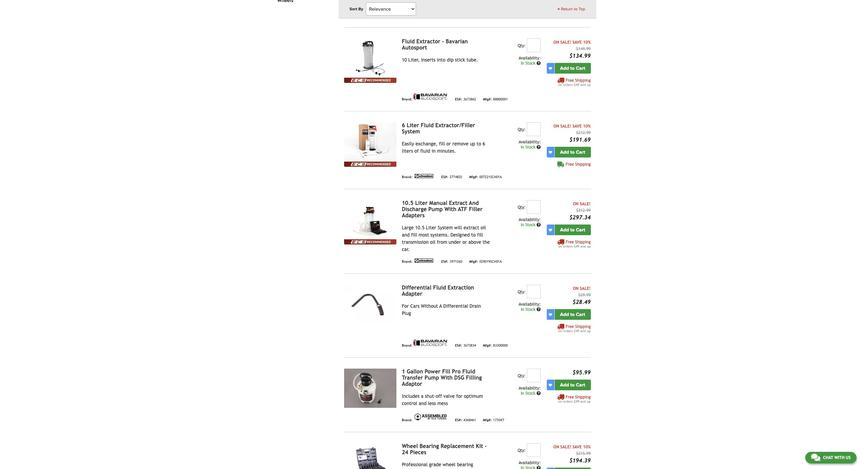 Task type: describe. For each thing, give the bounding box(es) containing it.
optimum
[[464, 394, 483, 399]]

es#: for system
[[442, 175, 449, 179]]

$49 for $28.49
[[574, 330, 580, 333]]

on sale!                         save 10% $149.99 $134.99
[[554, 40, 591, 59]]

4 free shipping on orders $49 and up from the top
[[559, 395, 591, 404]]

on sale! $29.99 $28.49
[[573, 287, 591, 306]]

designed
[[451, 232, 470, 238]]

up inside the "easily exchange, fill or remove up to 6 liters of fluid in minutes."
[[470, 141, 476, 147]]

cars
[[411, 304, 420, 309]]

bearing
[[420, 444, 439, 450]]

up for $297.34
[[587, 245, 591, 249]]

differential inside for cars without a differential drain plug
[[444, 304, 468, 309]]

3 add to wish list image from the top
[[549, 229, 553, 232]]

$297.34
[[570, 215, 591, 221]]

replacement
[[441, 444, 475, 450]]

in stock for $191.69
[[521, 145, 537, 150]]

liter for 6
[[407, 122, 419, 129]]

add to cart button for $134.99
[[555, 63, 591, 74]]

to up free shipping
[[571, 149, 575, 155]]

3 question circle image from the top
[[537, 467, 541, 470]]

and down $297.34
[[581, 245, 586, 249]]

drain
[[470, 304, 481, 309]]

tube.
[[467, 57, 478, 63]]

$29.99
[[579, 293, 591, 298]]

10.5 liter manual extract and discharge pump with atf filler adapters link
[[402, 200, 483, 219]]

includes a shut-off valve for optimum control and less mess
[[402, 394, 483, 407]]

3673862
[[464, 97, 476, 101]]

es#: for and
[[442, 260, 449, 264]]

gallon
[[407, 369, 423, 375]]

5 free from the top
[[566, 395, 574, 400]]

on for $28.49
[[559, 330, 562, 333]]

2 horizontal spatial fill
[[477, 232, 483, 238]]

bavarian
[[446, 38, 468, 45]]

differential inside the differential fluid extraction adapter
[[402, 285, 432, 291]]

es#: 4368461
[[455, 419, 476, 422]]

$149.99
[[577, 47, 591, 51]]

wheel bearing replacement kit - 24 pieces
[[402, 444, 487, 456]]

qty: for $134.99
[[518, 43, 526, 48]]

discharge
[[402, 206, 427, 213]]

shipping for $28.49
[[576, 325, 591, 330]]

3673834
[[464, 344, 476, 348]]

on for $28.49
[[573, 287, 579, 291]]

will
[[455, 225, 462, 231]]

up for $28.49
[[587, 330, 591, 333]]

es#: 3971260
[[442, 260, 463, 264]]

shipping for $297.34
[[576, 240, 591, 245]]

adapters
[[402, 213, 425, 219]]

1 schwaben - corporate logo image from the top
[[414, 12, 435, 17]]

atf
[[458, 206, 468, 213]]

for
[[456, 394, 463, 399]]

sale! for $134.99
[[561, 40, 572, 45]]

large
[[402, 225, 414, 231]]

or inside "large 10.5 liter system will extract oil and fill most systems. designed to fill transmission oil from under or above the car."
[[463, 240, 467, 245]]

24
[[402, 450, 409, 456]]

extractor/filler
[[436, 122, 475, 129]]

assembled by ecs - corporate logo image
[[414, 413, 448, 422]]

$134.99
[[570, 53, 591, 59]]

from
[[437, 240, 447, 245]]

add to cart for $297.34
[[560, 227, 586, 233]]

comments image
[[812, 454, 821, 462]]

4 $49 from the top
[[574, 400, 580, 404]]

adaptor
[[402, 381, 423, 388]]

shut-
[[425, 394, 436, 399]]

transmission
[[402, 240, 429, 245]]

free for $28.49
[[566, 325, 574, 330]]

brand: for fluid
[[402, 97, 413, 101]]

10% inside the on sale!                         save 10% $215.99 $194.39
[[583, 445, 591, 450]]

sale! for $297.34
[[580, 202, 591, 207]]

above
[[469, 240, 481, 245]]

large 10.5 liter system will extract oil and fill most systems. designed to fill transmission oil from under or above the car.
[[402, 225, 490, 252]]

kit
[[476, 444, 483, 450]]

5 add to cart button from the top
[[555, 380, 591, 391]]

question circle image for $191.69
[[537, 145, 541, 149]]

6 liter fluid extractor/filler system link
[[402, 122, 475, 135]]

or inside the "easily exchange, fill or remove up to 6 liters of fluid in minutes."
[[447, 141, 451, 147]]

6 availability: from the top
[[519, 461, 541, 466]]

ecs tuning recommends this product. image for fluid extractor - bavarian autosport
[[344, 78, 397, 83]]

qty: for $297.34
[[518, 205, 526, 210]]

0 horizontal spatial fill
[[411, 232, 417, 238]]

add to cart for $191.69
[[560, 149, 586, 155]]

4 orders from the top
[[563, 400, 573, 404]]

wheel
[[402, 444, 418, 450]]

cart for $191.69
[[576, 149, 586, 155]]

availability: for $28.49
[[519, 302, 541, 307]]

add to cart for $28.49
[[560, 312, 586, 318]]

in for $134.99
[[521, 61, 525, 66]]

es#4368461 - 1735kt - 1 gallon power fill pro fluid transfer pump with dsg filling adaptor - includes a shut-off valve for optimum control and less mess - assembled by ecs - audi bmw volkswagen mercedes benz mini porsche image
[[344, 369, 397, 408]]

in for $297.34
[[521, 223, 525, 228]]

pump inside 10.5 liter manual extract and discharge pump with atf filler adapters
[[429, 206, 443, 213]]

- inside wheel bearing replacement kit - 24 pieces
[[485, 444, 487, 450]]

qty: for $28.49
[[518, 290, 526, 295]]

es#3673862 - b8800001 - fluid extractor - bavarian autosport - 10 liter, inserts into dip stick tube. - bav auto tools - audi bmw volkswagen mercedes benz mini porsche image
[[344, 39, 397, 78]]

3 question circle image from the top
[[537, 392, 541, 396]]

and down the $28.49
[[581, 330, 586, 333]]

1 ecs tuning recommends this product. image from the top
[[344, 0, 397, 2]]

professional
[[402, 463, 428, 468]]

1 gallon power fill pro fluid transfer pump with dsg filling adaptor link
[[402, 369, 482, 388]]

on sale! $312.99 $297.34
[[570, 202, 591, 221]]

2 shipping from the top
[[576, 162, 591, 167]]

fluid inside fluid extractor - bavarian autosport
[[402, 38, 415, 45]]

fluid
[[421, 148, 430, 154]]

liter for 10.5
[[415, 200, 428, 207]]

ecs tuning recommends this product. image for 6 liter fluid extractor/filler system
[[344, 162, 397, 167]]

with
[[835, 456, 845, 461]]

control
[[402, 401, 418, 407]]

and inside "large 10.5 liter system will extract oil and fill most systems. designed to fill transmission oil from under or above the car."
[[402, 232, 410, 238]]

in for $28.49
[[521, 308, 525, 312]]

availability: for $191.69
[[519, 140, 541, 145]]

5 add to cart from the top
[[560, 383, 586, 388]]

to down $297.34
[[571, 227, 575, 233]]

caret up image
[[558, 7, 560, 11]]

by
[[359, 7, 363, 11]]

cart for $28.49
[[576, 312, 586, 318]]

fluid inside the differential fluid extraction adapter
[[433, 285, 446, 291]]

availability: for $297.34
[[519, 218, 541, 222]]

007221sch01a
[[480, 175, 502, 179]]

schwaben - corporate logo image for manual
[[414, 259, 435, 263]]

on sale!                         save 10% $215.99 $194.39
[[554, 445, 591, 465]]

sale! inside the on sale!                         save 10% $215.99 $194.39
[[561, 445, 572, 450]]

add to cart button for $28.49
[[555, 310, 591, 320]]

a
[[440, 304, 442, 309]]

bearing
[[457, 463, 473, 468]]

plug
[[402, 311, 411, 317]]

in stock for $28.49
[[521, 308, 537, 312]]

add to wish list image for $134.99
[[549, 67, 553, 70]]

add for $28.49
[[560, 312, 569, 318]]

availability: for $134.99
[[519, 56, 541, 61]]

es#: left 3673834
[[455, 344, 462, 348]]

add for $191.69
[[560, 149, 569, 155]]

es#3971260 - 029019sch01a - 10.5 liter manual extract and discharge pump with atf filler adapters - large 10.5 liter system will extract oil and fill most systems.
designed to fill transmission oil from under or above the car. - schwaben - audi bmw volkswagen mercedes benz mini porsche image
[[344, 200, 397, 240]]

5 add from the top
[[560, 383, 569, 388]]

$312.99
[[577, 208, 591, 213]]

chat with us
[[824, 456, 851, 461]]

mfg#: for 6 liter fluid extractor/filler system
[[469, 175, 478, 179]]

sale! for $191.69
[[561, 124, 572, 129]]

extractor
[[417, 38, 441, 45]]

6 liter fluid extractor/filler system
[[402, 122, 475, 135]]

to inside "large 10.5 liter system will extract oil and fill most systems. designed to fill transmission oil from under or above the car."
[[472, 232, 476, 238]]

orders for $297.34
[[563, 245, 573, 249]]

of
[[415, 148, 419, 154]]

differential fluid extraction adapter link
[[402, 285, 474, 298]]

easily exchange, fill or remove up to 6 liters of fluid in minutes.
[[402, 141, 485, 154]]

with inside 10.5 liter manual extract and discharge pump with atf filler adapters
[[445, 206, 457, 213]]

free shipping on orders $49 and up for $134.99
[[559, 78, 591, 87]]

autosport
[[402, 44, 427, 51]]

add to cart button for $191.69
[[555, 147, 591, 158]]

2774825
[[450, 175, 463, 179]]

6 inside 6 liter fluid extractor/filler system
[[402, 122, 405, 129]]

transfer
[[402, 375, 423, 382]]

es#2774825 - 007221sch01a - 6 liter fluid extractor/filler system - easily exchange, fill or remove up to 6 liters of fluid in minutes. - schwaben - audi bmw volkswagen mercedes benz mini porsche image
[[344, 123, 397, 162]]

inserts
[[421, 57, 436, 63]]

add to cart for $134.99
[[560, 65, 586, 71]]

most
[[419, 232, 429, 238]]

off
[[436, 394, 442, 399]]

10 liter, inserts into dip stick tube.
[[402, 57, 478, 63]]

sort by
[[350, 7, 363, 11]]

dip
[[447, 57, 454, 63]]

$191.69
[[570, 137, 591, 143]]

mess
[[438, 401, 448, 407]]

save for $134.99
[[573, 40, 582, 45]]

add to wish list image for 5th add to cart "button" from the top of the page
[[549, 384, 553, 387]]



Task type: locate. For each thing, give the bounding box(es) containing it.
on for $134.99
[[559, 83, 562, 87]]

cart down the $28.49
[[576, 312, 586, 318]]

0 vertical spatial question circle image
[[537, 223, 541, 227]]

1 add to cart from the top
[[560, 65, 586, 71]]

- inside fluid extractor - bavarian autosport
[[442, 38, 444, 45]]

1 10% from the top
[[583, 40, 591, 45]]

$49 for $134.99
[[574, 83, 580, 87]]

brand: for 1
[[402, 419, 413, 422]]

$212.99
[[577, 131, 591, 135]]

1 vertical spatial 6
[[483, 141, 485, 147]]

1 qty: from the top
[[518, 43, 526, 48]]

add to cart button for $297.34
[[555, 225, 591, 236]]

4 cart from the top
[[576, 312, 586, 318]]

up down $297.34
[[587, 245, 591, 249]]

sale! inside on sale! $29.99 $28.49
[[580, 287, 591, 291]]

manual
[[430, 200, 448, 207]]

5 cart from the top
[[576, 383, 586, 388]]

save inside on sale!                         save 10% $149.99 $134.99
[[573, 40, 582, 45]]

in for $191.69
[[521, 145, 525, 150]]

mfg#: for differential fluid extraction adapter
[[483, 344, 492, 348]]

and
[[469, 200, 479, 207]]

chat
[[824, 456, 834, 461]]

0 vertical spatial question circle image
[[537, 61, 541, 65]]

1 orders from the top
[[563, 83, 573, 87]]

save inside on sale!                         save 10% $212.99 $191.69
[[573, 124, 582, 129]]

0 vertical spatial 10.5
[[402, 200, 414, 207]]

3 in from the top
[[521, 223, 525, 228]]

1 question circle image from the top
[[537, 61, 541, 65]]

add to wish list image
[[549, 313, 553, 317], [549, 384, 553, 387]]

cart for $297.34
[[576, 227, 586, 233]]

- left bavarian
[[442, 38, 444, 45]]

sale! inside on sale! $312.99 $297.34
[[580, 202, 591, 207]]

professional grade wheel bearing
[[402, 463, 486, 470]]

sale! inside on sale!                         save 10% $212.99 $191.69
[[561, 124, 572, 129]]

liter inside 10.5 liter manual extract and discharge pump with atf filler adapters
[[415, 200, 428, 207]]

4 in stock from the top
[[521, 308, 537, 312]]

4 add to cart from the top
[[560, 312, 586, 318]]

1 on from the top
[[559, 83, 562, 87]]

2 schwaben - corporate logo image from the top
[[414, 174, 435, 178]]

1 horizontal spatial 6
[[483, 141, 485, 147]]

1 brand: from the top
[[402, 13, 413, 17]]

1 vertical spatial schwaben - corporate logo image
[[414, 174, 435, 178]]

dsg
[[455, 375, 465, 382]]

free down the $28.49
[[566, 325, 574, 330]]

1 vertical spatial 10.5
[[415, 225, 425, 231]]

cart down $191.69
[[576, 149, 586, 155]]

in stock
[[521, 61, 537, 66], [521, 145, 537, 150], [521, 223, 537, 228], [521, 308, 537, 312], [521, 392, 537, 396]]

0 vertical spatial oil
[[481, 225, 486, 231]]

3 schwaben - corporate logo image from the top
[[414, 259, 435, 263]]

fluid up exchange,
[[421, 122, 434, 129]]

0 horizontal spatial oil
[[430, 240, 436, 245]]

1 vertical spatial save
[[573, 124, 582, 129]]

cart down $134.99
[[576, 65, 586, 71]]

oil left from
[[430, 240, 436, 245]]

system up easily
[[402, 128, 420, 135]]

liter up most
[[426, 225, 436, 231]]

0 horizontal spatial 6
[[402, 122, 405, 129]]

1 horizontal spatial 10.5
[[415, 225, 425, 231]]

on for $134.99
[[554, 40, 559, 45]]

1 vertical spatial bav auto tools - corporate logo image
[[414, 340, 448, 347]]

liter
[[407, 122, 419, 129], [415, 200, 428, 207], [426, 225, 436, 231]]

fluid inside 1 gallon power fill pro fluid transfer pump with dsg filling adaptor
[[463, 369, 476, 375]]

1 horizontal spatial -
[[485, 444, 487, 450]]

return to top
[[560, 7, 586, 11]]

easily
[[402, 141, 414, 147]]

shipping down $134.99
[[576, 78, 591, 83]]

free down $95.99 at the bottom of the page
[[566, 395, 574, 400]]

6 up easily
[[402, 122, 405, 129]]

4 shipping from the top
[[576, 325, 591, 330]]

stock for $191.69
[[526, 145, 536, 150]]

schwaben - corporate logo image down fluid
[[414, 174, 435, 178]]

orders down $297.34
[[563, 245, 573, 249]]

1 shipping from the top
[[576, 78, 591, 83]]

fill
[[443, 369, 451, 375]]

liter inside "large 10.5 liter system will extract oil and fill most systems. designed to fill transmission oil from under or above the car."
[[426, 225, 436, 231]]

liters
[[402, 148, 413, 154]]

fill up minutes.
[[439, 141, 445, 147]]

us
[[846, 456, 851, 461]]

0 vertical spatial or
[[447, 141, 451, 147]]

free shipping on orders $49 and up down $134.99
[[559, 78, 591, 87]]

on for $297.34
[[559, 245, 562, 249]]

2 question circle image from the top
[[537, 145, 541, 149]]

2 add from the top
[[560, 149, 569, 155]]

extract
[[464, 225, 480, 231]]

0 vertical spatial 10%
[[583, 40, 591, 45]]

free down $191.69
[[566, 162, 574, 167]]

3 shipping from the top
[[576, 240, 591, 245]]

fluid inside 6 liter fluid extractor/filler system
[[421, 122, 434, 129]]

1 bav auto tools - corporate logo image from the top
[[414, 94, 448, 101]]

up down $134.99
[[587, 83, 591, 87]]

on inside the on sale!                         save 10% $215.99 $194.39
[[554, 445, 559, 450]]

fluid up 10
[[402, 38, 415, 45]]

add to cart button down the $28.49
[[555, 310, 591, 320]]

and down $95.99 at the bottom of the page
[[581, 400, 586, 404]]

on inside on sale! $29.99 $28.49
[[573, 287, 579, 291]]

0 horizontal spatial 10.5
[[402, 200, 414, 207]]

3 10% from the top
[[583, 445, 591, 450]]

3 brand: from the top
[[402, 175, 413, 179]]

1 save from the top
[[573, 40, 582, 45]]

1 horizontal spatial oil
[[481, 225, 486, 231]]

$49 down $134.99
[[574, 83, 580, 87]]

2 vertical spatial liter
[[426, 225, 436, 231]]

$95.99
[[573, 370, 591, 376]]

2 cart from the top
[[576, 149, 586, 155]]

stock for $134.99
[[526, 61, 536, 66]]

bav auto tools - corporate logo image up 6 liter fluid extractor/filler system
[[414, 94, 448, 101]]

3 stock from the top
[[526, 223, 536, 228]]

differential right a
[[444, 304, 468, 309]]

mfg#: left 029019sch01a
[[469, 260, 478, 264]]

4 free from the top
[[566, 325, 574, 330]]

2 on from the top
[[559, 245, 562, 249]]

$194.39
[[570, 458, 591, 465]]

cart for $134.99
[[576, 65, 586, 71]]

schwaben - corporate logo image up extractor
[[414, 12, 435, 17]]

2 add to cart button from the top
[[555, 147, 591, 158]]

$215.99
[[577, 452, 591, 457]]

1 question circle image from the top
[[537, 223, 541, 227]]

2 in stock from the top
[[521, 145, 537, 150]]

mfg#: left 007221sch01a
[[469, 175, 478, 179]]

brand: for differential
[[402, 344, 413, 348]]

2 10% from the top
[[583, 124, 591, 129]]

pump left the fill at the bottom of the page
[[425, 375, 439, 382]]

1 vertical spatial question circle image
[[537, 308, 541, 312]]

3 on from the top
[[559, 330, 562, 333]]

sale! inside on sale!                         save 10% $149.99 $134.99
[[561, 40, 572, 45]]

4 in from the top
[[521, 308, 525, 312]]

0 horizontal spatial or
[[447, 141, 451, 147]]

fluid right pro
[[463, 369, 476, 375]]

2 question circle image from the top
[[537, 308, 541, 312]]

add to cart button down $297.34
[[555, 225, 591, 236]]

schwaben - corporate logo image for fluid
[[414, 174, 435, 178]]

10%
[[583, 40, 591, 45], [583, 124, 591, 129], [583, 445, 591, 450]]

b3300000
[[493, 344, 508, 348]]

save up $149.99
[[573, 40, 582, 45]]

-
[[442, 38, 444, 45], [485, 444, 487, 450]]

mfg#: b3300000
[[483, 344, 508, 348]]

1 vertical spatial add to wish list image
[[549, 151, 553, 154]]

to right remove
[[477, 141, 481, 147]]

10% inside on sale!                         save 10% $212.99 $191.69
[[583, 124, 591, 129]]

to inside the "easily exchange, fill or remove up to 6 liters of fluid in minutes."
[[477, 141, 481, 147]]

5 availability: from the top
[[519, 386, 541, 391]]

2 add to wish list image from the top
[[549, 384, 553, 387]]

1 add from the top
[[560, 65, 569, 71]]

4 qty: from the top
[[518, 290, 526, 295]]

to down $134.99
[[571, 65, 575, 71]]

free down $297.34
[[566, 240, 574, 245]]

1 horizontal spatial fill
[[439, 141, 445, 147]]

mfg#:
[[483, 97, 492, 101], [469, 175, 478, 179], [469, 260, 478, 264], [483, 344, 492, 348], [483, 419, 492, 422]]

1 vertical spatial differential
[[444, 304, 468, 309]]

2 stock from the top
[[526, 145, 536, 150]]

4 availability: from the top
[[519, 302, 541, 307]]

add to cart down $134.99
[[560, 65, 586, 71]]

1 vertical spatial add to wish list image
[[549, 384, 553, 387]]

10% up $149.99
[[583, 40, 591, 45]]

differential fluid extraction adapter
[[402, 285, 474, 298]]

2 orders from the top
[[563, 245, 573, 249]]

shipping down $191.69
[[576, 162, 591, 167]]

brand:
[[402, 13, 413, 17], [402, 97, 413, 101], [402, 175, 413, 179], [402, 260, 413, 264], [402, 344, 413, 348], [402, 419, 413, 422]]

extract
[[449, 200, 468, 207]]

save for $191.69
[[573, 124, 582, 129]]

cart down $95.99 at the bottom of the page
[[576, 383, 586, 388]]

1 add to cart button from the top
[[555, 63, 591, 74]]

fluid extractor - bavarian autosport link
[[402, 38, 468, 51]]

$28.49
[[573, 299, 591, 306]]

5 stock from the top
[[526, 392, 536, 396]]

2 in from the top
[[521, 145, 525, 150]]

10.5 up most
[[415, 225, 425, 231]]

10.5 up adapters
[[402, 200, 414, 207]]

sale! up $194.39
[[561, 445, 572, 450]]

2 add to cart from the top
[[560, 149, 586, 155]]

liter up adapters
[[415, 200, 428, 207]]

orders down $134.99
[[563, 83, 573, 87]]

1 free from the top
[[566, 78, 574, 83]]

2 free from the top
[[566, 162, 574, 167]]

liter up easily
[[407, 122, 419, 129]]

orders down the $28.49
[[563, 330, 573, 333]]

fluid up a
[[433, 285, 446, 291]]

differential
[[402, 285, 432, 291], [444, 304, 468, 309]]

2 save from the top
[[573, 124, 582, 129]]

on inside on sale! $312.99 $297.34
[[573, 202, 579, 207]]

add to cart down $95.99 at the bottom of the page
[[560, 383, 586, 388]]

es#3673834 - b3300000 - differential fluid extraction adapter  - for cars without a differential drain plug - bav auto tools - audi bmw volkswagen mercedes benz mini porsche image
[[344, 285, 397, 324]]

1 stock from the top
[[526, 61, 536, 66]]

valve
[[444, 394, 455, 399]]

up right remove
[[470, 141, 476, 147]]

free shipping on orders $49 and up
[[559, 78, 591, 87], [559, 240, 591, 249], [559, 325, 591, 333], [559, 395, 591, 404]]

qty: for $191.69
[[518, 127, 526, 132]]

3 availability: from the top
[[519, 218, 541, 222]]

0 horizontal spatial system
[[402, 128, 420, 135]]

orders down $95.99 at the bottom of the page
[[563, 400, 573, 404]]

1 vertical spatial pump
[[425, 375, 439, 382]]

system
[[402, 128, 420, 135], [438, 225, 453, 231]]

orders for $134.99
[[563, 83, 573, 87]]

add
[[560, 65, 569, 71], [560, 149, 569, 155], [560, 227, 569, 233], [560, 312, 569, 318], [560, 383, 569, 388]]

6 right remove
[[483, 141, 485, 147]]

return to top link
[[558, 6, 586, 12]]

minutes.
[[437, 148, 456, 154]]

to left top
[[574, 7, 578, 11]]

sale!
[[561, 40, 572, 45], [561, 124, 572, 129], [580, 202, 591, 207], [580, 287, 591, 291], [561, 445, 572, 450]]

mfg#: left b8800001
[[483, 97, 492, 101]]

shipping down the $28.49
[[576, 325, 591, 330]]

0 vertical spatial add to wish list image
[[549, 67, 553, 70]]

3 add to cart button from the top
[[555, 225, 591, 236]]

to up above
[[472, 232, 476, 238]]

1 in from the top
[[521, 61, 525, 66]]

extraction
[[448, 285, 474, 291]]

1 vertical spatial or
[[463, 240, 467, 245]]

question circle image for $28.49
[[537, 308, 541, 312]]

es#: 3673862
[[455, 97, 476, 101]]

free shipping on orders $49 and up for $297.34
[[559, 240, 591, 249]]

2 vertical spatial 10%
[[583, 445, 591, 450]]

$49
[[574, 83, 580, 87], [574, 245, 580, 249], [574, 330, 580, 333], [574, 400, 580, 404]]

on inside on sale!                         save 10% $149.99 $134.99
[[554, 40, 559, 45]]

up down the $28.49
[[587, 330, 591, 333]]

into
[[437, 57, 446, 63]]

fill up transmission
[[411, 232, 417, 238]]

0 vertical spatial -
[[442, 38, 444, 45]]

1 vertical spatial 10%
[[583, 124, 591, 129]]

$49 down $297.34
[[574, 245, 580, 249]]

5 in from the top
[[521, 392, 525, 396]]

mfg#: for 10.5 liter manual extract and discharge pump with atf filler adapters
[[469, 260, 478, 264]]

on for $297.34
[[573, 202, 579, 207]]

0 vertical spatial pump
[[429, 206, 443, 213]]

2 qty: from the top
[[518, 127, 526, 132]]

mfg#: for 1 gallon power fill pro fluid transfer pump with dsg filling adaptor
[[483, 419, 492, 422]]

5 brand: from the top
[[402, 344, 413, 348]]

add to cart button down $95.99 at the bottom of the page
[[555, 380, 591, 391]]

1 availability: from the top
[[519, 56, 541, 61]]

with
[[445, 206, 457, 213], [441, 375, 453, 382]]

6 inside the "easily exchange, fill or remove up to 6 liters of fluid in minutes."
[[483, 141, 485, 147]]

6
[[402, 122, 405, 129], [483, 141, 485, 147]]

return
[[561, 7, 573, 11]]

bav auto tools - corporate logo image up power
[[414, 340, 448, 347]]

pump right discharge
[[429, 206, 443, 213]]

with left dsg
[[441, 375, 453, 382]]

3 $49 from the top
[[574, 330, 580, 333]]

$49 down $95.99 at the bottom of the page
[[574, 400, 580, 404]]

1 in stock from the top
[[521, 61, 537, 66]]

3 ecs tuning recommends this product. image from the top
[[344, 162, 397, 167]]

2 free shipping on orders $49 and up from the top
[[559, 240, 591, 249]]

on
[[559, 83, 562, 87], [559, 245, 562, 249], [559, 330, 562, 333], [559, 400, 562, 404]]

less
[[428, 401, 436, 407]]

orders
[[563, 83, 573, 87], [563, 245, 573, 249], [563, 330, 573, 333], [563, 400, 573, 404]]

under
[[449, 240, 461, 245]]

shipping for $134.99
[[576, 78, 591, 83]]

3 qty: from the top
[[518, 205, 526, 210]]

$49 for $297.34
[[574, 245, 580, 249]]

5 shipping from the top
[[576, 395, 591, 400]]

power
[[425, 369, 441, 375]]

fill up above
[[477, 232, 483, 238]]

pro
[[452, 369, 461, 375]]

for cars without a differential drain plug
[[402, 304, 481, 317]]

0 vertical spatial save
[[573, 40, 582, 45]]

3 free shipping on orders $49 and up from the top
[[559, 325, 591, 333]]

add to wish list image for $191.69
[[549, 151, 553, 154]]

top
[[579, 7, 586, 11]]

1 add to wish list image from the top
[[549, 67, 553, 70]]

free shipping on orders $49 and up down $297.34
[[559, 240, 591, 249]]

save inside the on sale!                         save 10% $215.99 $194.39
[[573, 445, 582, 450]]

2 $49 from the top
[[574, 245, 580, 249]]

system up systems.
[[438, 225, 453, 231]]

1 horizontal spatial differential
[[444, 304, 468, 309]]

add to cart button down $134.99
[[555, 63, 591, 74]]

- right kit
[[485, 444, 487, 450]]

includes
[[402, 394, 420, 399]]

save up $215.99
[[573, 445, 582, 450]]

on for $191.69
[[554, 124, 559, 129]]

2 ecs tuning recommends this product. image from the top
[[344, 78, 397, 83]]

3 cart from the top
[[576, 227, 586, 233]]

up down $95.99 at the bottom of the page
[[587, 400, 591, 404]]

stock for $28.49
[[526, 308, 536, 312]]

filling
[[466, 375, 482, 382]]

1 cart from the top
[[576, 65, 586, 71]]

question circle image
[[537, 223, 541, 227], [537, 308, 541, 312], [537, 392, 541, 396]]

b8800001
[[493, 97, 508, 101]]

1 vertical spatial with
[[441, 375, 453, 382]]

sale! up $191.69
[[561, 124, 572, 129]]

free shipping on orders $49 and up down $95.99 at the bottom of the page
[[559, 395, 591, 404]]

ecs tuning recommends this product. image
[[344, 0, 397, 2], [344, 78, 397, 83], [344, 162, 397, 167], [344, 240, 397, 245]]

10% inside on sale!                         save 10% $149.99 $134.99
[[583, 40, 591, 45]]

brand: for 10.5
[[402, 260, 413, 264]]

free for $297.34
[[566, 240, 574, 245]]

sale! up $134.99
[[561, 40, 572, 45]]

the
[[483, 240, 490, 245]]

in
[[521, 61, 525, 66], [521, 145, 525, 150], [521, 223, 525, 228], [521, 308, 525, 312], [521, 392, 525, 396]]

fill
[[439, 141, 445, 147], [411, 232, 417, 238], [477, 232, 483, 238]]

add for $134.99
[[560, 65, 569, 71]]

add for $297.34
[[560, 227, 569, 233]]

3 add from the top
[[560, 227, 569, 233]]

es#: left 3673862 at the right top
[[455, 97, 462, 101]]

1 horizontal spatial or
[[463, 240, 467, 245]]

and down a
[[419, 401, 427, 407]]

schwaben - corporate logo image
[[414, 12, 435, 17], [414, 174, 435, 178], [414, 259, 435, 263]]

grade
[[429, 463, 441, 468]]

add to cart
[[560, 65, 586, 71], [560, 149, 586, 155], [560, 227, 586, 233], [560, 312, 586, 318], [560, 383, 586, 388]]

stick
[[455, 57, 465, 63]]

es#: left 3971260
[[442, 260, 449, 264]]

shipping down $297.34
[[576, 240, 591, 245]]

1 $49 from the top
[[574, 83, 580, 87]]

$49 down the $28.49
[[574, 330, 580, 333]]

stock
[[526, 61, 536, 66], [526, 145, 536, 150], [526, 223, 536, 228], [526, 308, 536, 312], [526, 392, 536, 396]]

add to cart up free shipping
[[560, 149, 586, 155]]

system inside 6 liter fluid extractor/filler system
[[402, 128, 420, 135]]

es#: 2774825
[[442, 175, 463, 179]]

liter inside 6 liter fluid extractor/filler system
[[407, 122, 419, 129]]

1 vertical spatial liter
[[415, 200, 428, 207]]

0 horizontal spatial -
[[442, 38, 444, 45]]

fill inside the "easily exchange, fill or remove up to 6 liters of fluid in minutes."
[[439, 141, 445, 147]]

free shipping on orders $49 and up for $28.49
[[559, 325, 591, 333]]

0 vertical spatial bav auto tools - corporate logo image
[[414, 94, 448, 101]]

mfg#: b8800001
[[483, 97, 508, 101]]

1
[[402, 369, 405, 375]]

a
[[421, 394, 424, 399]]

mfg#: for fluid extractor - bavarian autosport
[[483, 97, 492, 101]]

2 vertical spatial add to wish list image
[[549, 229, 553, 232]]

mfg#: 029019sch01a
[[469, 260, 502, 264]]

1 vertical spatial oil
[[430, 240, 436, 245]]

0 vertical spatial add to wish list image
[[549, 313, 553, 317]]

schwaben - corporate logo image down transmission
[[414, 259, 435, 263]]

ecs tuning recommends this product. image for 10.5 liter manual extract and discharge pump with atf filler adapters
[[344, 240, 397, 245]]

2 brand: from the top
[[402, 97, 413, 101]]

bav auto tools - corporate logo image
[[414, 94, 448, 101], [414, 340, 448, 347]]

and
[[581, 83, 586, 87], [402, 232, 410, 238], [581, 245, 586, 249], [581, 330, 586, 333], [581, 400, 586, 404], [419, 401, 427, 407]]

chat with us link
[[806, 452, 857, 464]]

10.5 inside "large 10.5 liter system will extract oil and fill most systems. designed to fill transmission oil from under or above the car."
[[415, 225, 425, 231]]

10% up $212.99 at the top of the page
[[583, 124, 591, 129]]

1 horizontal spatial system
[[438, 225, 453, 231]]

question circle image
[[537, 61, 541, 65], [537, 145, 541, 149], [537, 467, 541, 470]]

to down $95.99 at the bottom of the page
[[571, 383, 575, 388]]

free
[[566, 78, 574, 83], [566, 162, 574, 167], [566, 240, 574, 245], [566, 325, 574, 330], [566, 395, 574, 400]]

free shipping
[[566, 162, 591, 167]]

to down the $28.49
[[571, 312, 575, 318]]

pump inside 1 gallon power fill pro fluid transfer pump with dsg filling adaptor
[[425, 375, 439, 382]]

2 availability: from the top
[[519, 140, 541, 145]]

1 vertical spatial question circle image
[[537, 145, 541, 149]]

3 orders from the top
[[563, 330, 573, 333]]

free down $134.99
[[566, 78, 574, 83]]

and down $134.99
[[581, 83, 586, 87]]

in
[[432, 148, 436, 154]]

1 vertical spatial -
[[485, 444, 487, 450]]

6 brand: from the top
[[402, 419, 413, 422]]

oil right extract
[[481, 225, 486, 231]]

add to cart down $297.34
[[560, 227, 586, 233]]

4368461
[[464, 419, 476, 422]]

4 stock from the top
[[526, 308, 536, 312]]

up for $134.99
[[587, 83, 591, 87]]

10% up $215.99
[[583, 445, 591, 450]]

system inside "large 10.5 liter system will extract oil and fill most systems. designed to fill transmission oil from under or above the car."
[[438, 225, 453, 231]]

and inside includes a shut-off valve for optimum control and less mess
[[419, 401, 427, 407]]

brand: for 6
[[402, 175, 413, 179]]

with left atf
[[445, 206, 457, 213]]

and down large
[[402, 232, 410, 238]]

2 bav auto tools - corporate logo image from the top
[[414, 340, 448, 347]]

bav auto tools - corporate logo image for adapter
[[414, 340, 448, 347]]

es#: for pro
[[455, 419, 462, 422]]

3 in stock from the top
[[521, 223, 537, 228]]

029019sch01a
[[480, 260, 502, 264]]

sale! for $28.49
[[580, 287, 591, 291]]

add to wish list image
[[549, 67, 553, 70], [549, 151, 553, 154], [549, 229, 553, 232]]

question circle image for $297.34
[[537, 223, 541, 227]]

sale! up $29.99
[[580, 287, 591, 291]]

0 vertical spatial with
[[445, 206, 457, 213]]

with inside 1 gallon power fill pro fluid transfer pump with dsg filling adaptor
[[441, 375, 453, 382]]

orders for $28.49
[[563, 330, 573, 333]]

1 free shipping on orders $49 and up from the top
[[559, 78, 591, 87]]

4 on from the top
[[559, 400, 562, 404]]

5 in stock from the top
[[521, 392, 537, 396]]

None number field
[[527, 39, 541, 52], [527, 123, 541, 136], [527, 200, 541, 214], [527, 285, 541, 299], [527, 369, 541, 383], [527, 444, 541, 458], [527, 39, 541, 52], [527, 123, 541, 136], [527, 200, 541, 214], [527, 285, 541, 299], [527, 369, 541, 383], [527, 444, 541, 458]]

3971260
[[450, 260, 463, 264]]

3 add to cart from the top
[[560, 227, 586, 233]]

2 vertical spatial save
[[573, 445, 582, 450]]

5 qty: from the top
[[518, 374, 526, 379]]

es#: for autosport
[[455, 97, 462, 101]]

6 qty: from the top
[[518, 449, 526, 454]]

3 free from the top
[[566, 240, 574, 245]]

mfg#: 007221sch01a
[[469, 175, 502, 179]]

0 vertical spatial system
[[402, 128, 420, 135]]

0 vertical spatial 6
[[402, 122, 405, 129]]

remove
[[453, 141, 469, 147]]

stock for $297.34
[[526, 223, 536, 228]]

2 vertical spatial question circle image
[[537, 467, 541, 470]]

4 brand: from the top
[[402, 260, 413, 264]]

bav auto tools - corporate logo image for bavarian
[[414, 94, 448, 101]]

1 vertical spatial system
[[438, 225, 453, 231]]

0 vertical spatial differential
[[402, 285, 432, 291]]

free shipping on orders $49 and up down the $28.49
[[559, 325, 591, 333]]

4 ecs tuning recommends this product. image from the top
[[344, 240, 397, 245]]

in stock for $134.99
[[521, 61, 537, 66]]

mfg#: left b3300000
[[483, 344, 492, 348]]

car.
[[402, 247, 410, 252]]

0 vertical spatial liter
[[407, 122, 419, 129]]

10% for $134.99
[[583, 40, 591, 45]]

mfg#: left "1735kt"
[[483, 419, 492, 422]]

0 horizontal spatial differential
[[402, 285, 432, 291]]

10% for $191.69
[[583, 124, 591, 129]]

in stock for $297.34
[[521, 223, 537, 228]]

10.5 inside 10.5 liter manual extract and discharge pump with atf filler adapters
[[402, 200, 414, 207]]

2 vertical spatial schwaben - corporate logo image
[[414, 259, 435, 263]]

es#: 3673834
[[455, 344, 476, 348]]

2 add to wish list image from the top
[[549, 151, 553, 154]]

add to cart button up free shipping
[[555, 147, 591, 158]]

4 add from the top
[[560, 312, 569, 318]]

question circle image for $134.99
[[537, 61, 541, 65]]

free for $134.99
[[566, 78, 574, 83]]

es#2535797 - pat-1501 - wheel bearing replacement kit - 24 pieces - professional grade wheel bearing replacement kit saves time and money - schwaben - audi volkswagen porsche image
[[344, 444, 397, 470]]

save up $212.99 at the top of the page
[[573, 124, 582, 129]]

on inside on sale!                         save 10% $212.99 $191.69
[[554, 124, 559, 129]]

add to cart button
[[555, 63, 591, 74], [555, 147, 591, 158], [555, 225, 591, 236], [555, 310, 591, 320], [555, 380, 591, 391]]

2 vertical spatial question circle image
[[537, 392, 541, 396]]

add to wish list image for $28.49 add to cart "button"
[[549, 313, 553, 317]]

0 vertical spatial schwaben - corporate logo image
[[414, 12, 435, 17]]



Task type: vqa. For each thing, say whether or not it's contained in the screenshot.
Was
no



